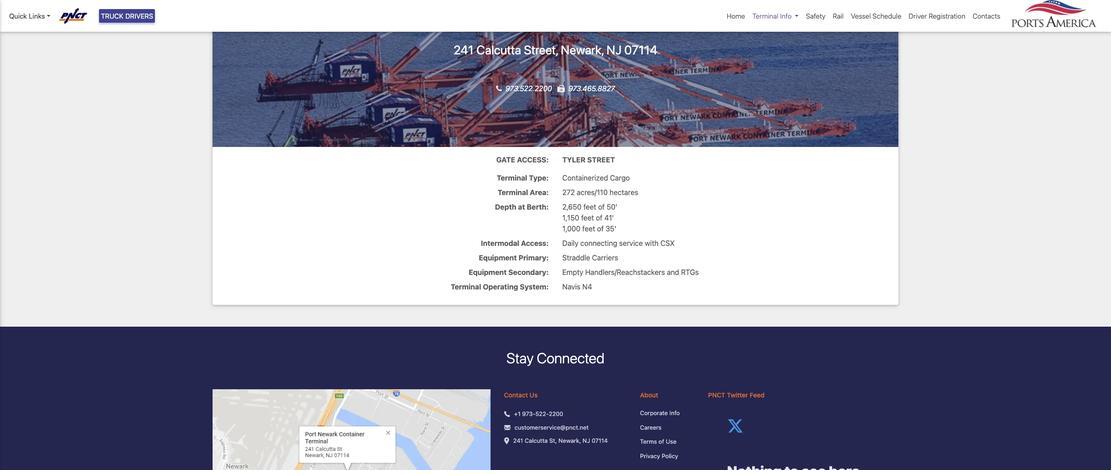 Task type: locate. For each thing, give the bounding box(es) containing it.
1 vertical spatial newark,
[[559, 438, 581, 445]]

1 vertical spatial 07114
[[592, 438, 608, 445]]

street,
[[524, 43, 558, 57]]

privacy policy
[[640, 453, 678, 460]]

0 horizontal spatial nj
[[583, 438, 590, 445]]

equipment for equipment primary:
[[479, 254, 517, 262]]

intermodal
[[481, 239, 519, 248]]

use
[[666, 439, 677, 446]]

973.465.8827
[[569, 84, 615, 93]]

241 inside '241 calcutta st, newark, nj 07114' 'link'
[[513, 438, 523, 445]]

+1 973-522-2200 link
[[514, 410, 563, 419]]

home link
[[723, 7, 749, 25]]

1 vertical spatial nj
[[583, 438, 590, 445]]

nj right the st,
[[583, 438, 590, 445]]

gate access:
[[496, 156, 549, 164]]

pnct twitter feed
[[708, 392, 765, 399]]

intermodal access:
[[481, 239, 549, 248]]

0 horizontal spatial calcutta
[[477, 43, 521, 57]]

0 vertical spatial 07114
[[624, 43, 658, 57]]

info for corporate info
[[670, 410, 680, 417]]

nj
[[607, 43, 622, 57], [583, 438, 590, 445]]

info
[[780, 12, 792, 20], [670, 410, 680, 417]]

access: up type:
[[517, 156, 549, 164]]

07114 inside 'link'
[[592, 438, 608, 445]]

newark, inside 'link'
[[559, 438, 581, 445]]

nj up 973.465.8827
[[607, 43, 622, 57]]

newark, down the container
[[561, 43, 604, 57]]

equipment down intermodal
[[479, 254, 517, 262]]

acres/110
[[577, 188, 608, 197]]

1,000
[[563, 225, 581, 233]]

terminal for operating
[[451, 283, 481, 291]]

0 vertical spatial calcutta
[[477, 43, 521, 57]]

terms of use
[[640, 439, 677, 446]]

newark, right the st,
[[559, 438, 581, 445]]

corporate
[[640, 410, 668, 417]]

customerservice@pnct.net
[[515, 424, 589, 431]]

calcutta left the st,
[[525, 438, 548, 445]]

1 vertical spatial equipment
[[469, 268, 507, 277]]

nj for 241 calcutta street,                         newark, nj 07114
[[607, 43, 622, 57]]

access:
[[517, 156, 549, 164], [521, 239, 549, 248]]

equipment up terminal operating system:
[[469, 268, 507, 277]]

0 vertical spatial newark,
[[561, 43, 604, 57]]

corporate info
[[640, 410, 680, 417]]

vessel schedule link
[[848, 7, 905, 25]]

contacts
[[973, 12, 1001, 20]]

0 vertical spatial access:
[[517, 156, 549, 164]]

1,150
[[563, 214, 579, 222]]

info left the safety
[[780, 12, 792, 20]]

calcutta for st,
[[525, 438, 548, 445]]

0 vertical spatial equipment
[[479, 254, 517, 262]]

terminal
[[753, 12, 779, 20], [611, 12, 675, 33], [497, 174, 527, 182], [498, 188, 528, 197], [451, 283, 481, 291]]

contact
[[504, 392, 528, 399]]

1 vertical spatial access:
[[521, 239, 549, 248]]

port newark container terminal
[[436, 12, 675, 33]]

feet down acres/110
[[584, 203, 596, 211]]

depth at berth:
[[495, 203, 549, 211]]

equipment
[[479, 254, 517, 262], [469, 268, 507, 277]]

1 vertical spatial calcutta
[[525, 438, 548, 445]]

access: up primary:
[[521, 239, 549, 248]]

0 horizontal spatial 241
[[454, 43, 474, 57]]

feet right 1,150 at the right top of the page
[[581, 214, 594, 222]]

973-
[[522, 411, 536, 418]]

links
[[29, 12, 45, 20]]

connecting
[[581, 239, 617, 248]]

1 horizontal spatial calcutta
[[525, 438, 548, 445]]

241 calcutta st, newark, nj 07114 link
[[513, 437, 608, 446]]

us
[[530, 392, 538, 399]]

equipment primary:
[[479, 254, 549, 262]]

973.522.2200
[[506, 84, 554, 93]]

tyler
[[563, 156, 586, 164]]

rail
[[833, 12, 844, 20]]

newark
[[471, 12, 530, 33]]

info up careers link
[[670, 410, 680, 417]]

driver registration link
[[905, 7, 969, 25]]

twitter
[[727, 392, 748, 399]]

terminal for area:
[[498, 188, 528, 197]]

241 for 241 calcutta street,                         newark, nj 07114
[[454, 43, 474, 57]]

primary:
[[519, 254, 549, 262]]

calcutta for street,
[[477, 43, 521, 57]]

of left use
[[659, 439, 664, 446]]

241 down the port
[[454, 43, 474, 57]]

csx
[[661, 239, 675, 248]]

handlers/reachstackers
[[585, 268, 665, 277]]

equipment for equipment secondary:
[[469, 268, 507, 277]]

feed
[[750, 392, 765, 399]]

0 horizontal spatial info
[[670, 410, 680, 417]]

1 vertical spatial info
[[670, 410, 680, 417]]

of left 41'
[[596, 214, 603, 222]]

vessel schedule
[[851, 12, 902, 20]]

drivers
[[125, 12, 153, 20]]

0 vertical spatial nj
[[607, 43, 622, 57]]

street
[[587, 156, 615, 164]]

feet right 1,000
[[583, 225, 595, 233]]

berth:
[[527, 203, 549, 211]]

service
[[619, 239, 643, 248]]

241 calcutta street,                         newark, nj 07114
[[454, 43, 658, 57]]

0 vertical spatial 241
[[454, 43, 474, 57]]

feet
[[584, 203, 596, 211], [581, 214, 594, 222], [583, 225, 595, 233]]

carriers
[[592, 254, 618, 262]]

area:
[[530, 188, 549, 197]]

0 horizontal spatial 07114
[[592, 438, 608, 445]]

quick
[[9, 12, 27, 20]]

terminal for info
[[753, 12, 779, 20]]

0 vertical spatial info
[[780, 12, 792, 20]]

241 down +1
[[513, 438, 523, 445]]

truck drivers link
[[99, 9, 155, 23]]

system:
[[520, 283, 549, 291]]

1 horizontal spatial nj
[[607, 43, 622, 57]]

safety
[[806, 12, 826, 20]]

1 horizontal spatial info
[[780, 12, 792, 20]]

quick links link
[[9, 11, 50, 21]]

terminal for type:
[[497, 174, 527, 182]]

daily connecting service with csx
[[563, 239, 675, 248]]

safety link
[[803, 7, 829, 25]]

stay connected
[[507, 350, 605, 367]]

1 vertical spatial 241
[[513, 438, 523, 445]]

calcutta inside 'link'
[[525, 438, 548, 445]]

nj inside 'link'
[[583, 438, 590, 445]]

1 horizontal spatial 241
[[513, 438, 523, 445]]

calcutta down the newark
[[477, 43, 521, 57]]

241
[[454, 43, 474, 57], [513, 438, 523, 445]]

272 acres/110 hectares
[[563, 188, 638, 197]]

type:
[[529, 174, 549, 182]]

1 horizontal spatial 07114
[[624, 43, 658, 57]]

corporate info link
[[640, 409, 695, 418]]

pnct
[[708, 392, 726, 399]]

privacy
[[640, 453, 660, 460]]



Task type: vqa. For each thing, say whether or not it's contained in the screenshot.
Daily
yes



Task type: describe. For each thing, give the bounding box(es) containing it.
port
[[436, 12, 468, 33]]

hectares
[[610, 188, 638, 197]]

straddle
[[563, 254, 590, 262]]

straddle carriers
[[563, 254, 618, 262]]

0 vertical spatial feet
[[584, 203, 596, 211]]

of left '50''
[[598, 203, 605, 211]]

newark, for st,
[[559, 438, 581, 445]]

35'
[[606, 225, 617, 233]]

2200
[[549, 411, 563, 418]]

careers link
[[640, 424, 695, 433]]

272
[[563, 188, 575, 197]]

careers
[[640, 424, 662, 431]]

customerservice@pnct.net link
[[515, 424, 589, 433]]

terms of use link
[[640, 438, 695, 447]]

stay
[[507, 350, 534, 367]]

access: for intermodal access:
[[521, 239, 549, 248]]

+1
[[514, 411, 521, 418]]

2,650 feet of 50' 1,150 feet of 41' 1,000 feet of 35'
[[563, 203, 618, 233]]

truck drivers
[[101, 12, 153, 20]]

tyler street
[[563, 156, 615, 164]]

info for terminal info
[[780, 12, 792, 20]]

07114 for 241 calcutta street,                         newark, nj 07114
[[624, 43, 658, 57]]

07114 for 241 calcutta st, newark, nj 07114
[[592, 438, 608, 445]]

secondary:
[[509, 268, 549, 277]]

depth
[[495, 203, 516, 211]]

rail link
[[829, 7, 848, 25]]

terminal type:
[[497, 174, 549, 182]]

with
[[645, 239, 659, 248]]

2 vertical spatial feet
[[583, 225, 595, 233]]

522-
[[536, 411, 549, 418]]

connected
[[537, 350, 605, 367]]

cargo
[[610, 174, 630, 182]]

of left 35'
[[597, 225, 604, 233]]

2,650
[[563, 203, 582, 211]]

registration
[[929, 12, 966, 20]]

contact us
[[504, 392, 538, 399]]

terminal info link
[[749, 7, 803, 25]]

nj for 241 calcutta st, newark, nj 07114
[[583, 438, 590, 445]]

vessel
[[851, 12, 871, 20]]

1 vertical spatial feet
[[581, 214, 594, 222]]

driver
[[909, 12, 927, 20]]

terminal area:
[[498, 188, 549, 197]]

241 for 241 calcutta st, newark, nj 07114
[[513, 438, 523, 445]]

quick links
[[9, 12, 45, 20]]

241 calcutta st, newark, nj 07114
[[513, 438, 608, 445]]

empty handlers/reachstackers and rtgs
[[563, 268, 699, 277]]

equipment secondary:
[[469, 268, 549, 277]]

terms
[[640, 439, 657, 446]]

newark, for street,
[[561, 43, 604, 57]]

contacts link
[[969, 7, 1004, 25]]

n4
[[583, 283, 592, 291]]

containerized cargo
[[563, 174, 630, 182]]

privacy policy link
[[640, 452, 695, 461]]

about
[[640, 392, 658, 399]]

navis
[[563, 283, 581, 291]]

terminal operating system:
[[451, 283, 549, 291]]

terminal info
[[753, 12, 792, 20]]

gate
[[496, 156, 515, 164]]

container
[[533, 12, 607, 33]]

driver registration
[[909, 12, 966, 20]]

daily
[[563, 239, 579, 248]]

access: for gate access:
[[517, 156, 549, 164]]

operating
[[483, 283, 518, 291]]

+1 973-522-2200
[[514, 411, 563, 418]]

truck
[[101, 12, 124, 20]]

at
[[518, 203, 525, 211]]

and
[[667, 268, 679, 277]]

containerized
[[563, 174, 608, 182]]

empty
[[563, 268, 583, 277]]

rtgs
[[681, 268, 699, 277]]

50'
[[607, 203, 618, 211]]

home
[[727, 12, 745, 20]]



